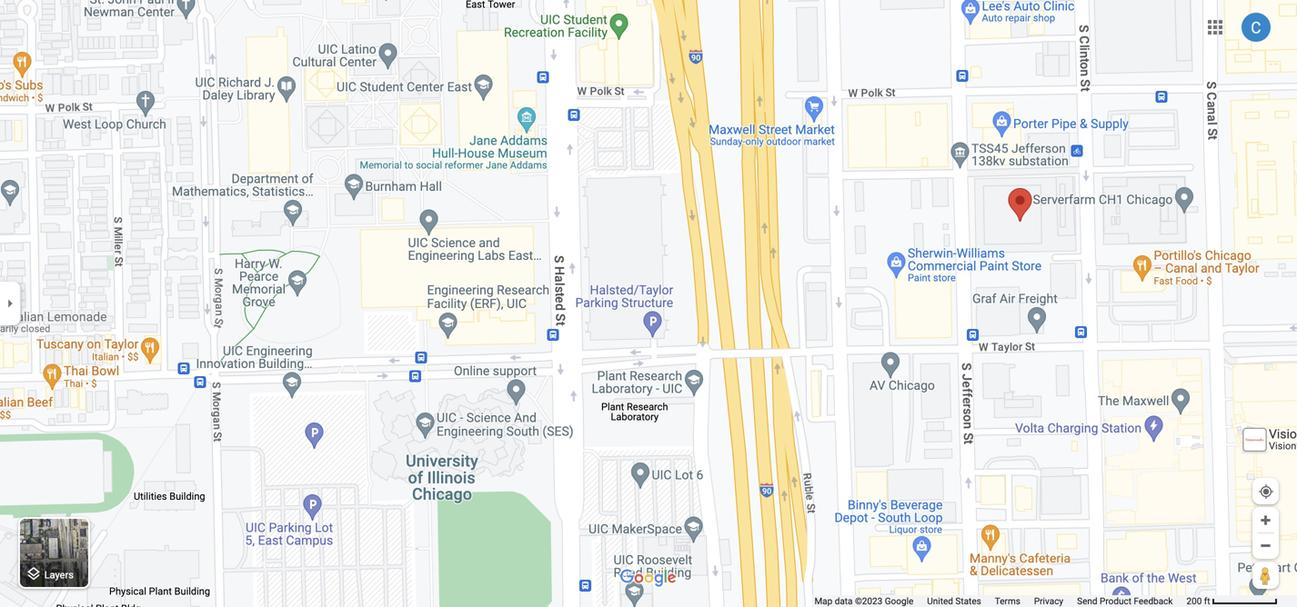 Task type: vqa. For each thing, say whether or not it's contained in the screenshot.
200 ft button on the right bottom
yes



Task type: describe. For each thing, give the bounding box(es) containing it.
united states button
[[927, 596, 981, 608]]

200 ft button
[[1187, 596, 1278, 607]]

show your location image
[[1258, 484, 1274, 500]]

map
[[814, 596, 832, 607]]

footer inside google maps element
[[814, 596, 1187, 608]]

product
[[1100, 596, 1132, 607]]

terms
[[995, 596, 1020, 607]]

show street view coverage image
[[1253, 562, 1279, 589]]

google account: cat marinescu  
(ecaterina.marinescu@adept.ai) image
[[1242, 13, 1271, 42]]

google maps element
[[0, 0, 1297, 608]]

map data ©2023 google
[[814, 596, 914, 607]]

send product feedback button
[[1077, 596, 1173, 608]]

layers
[[44, 570, 74, 581]]

zoom in image
[[1259, 514, 1273, 528]]

feedback
[[1134, 596, 1173, 607]]

google
[[885, 596, 914, 607]]

united states
[[927, 596, 981, 607]]



Task type: locate. For each thing, give the bounding box(es) containing it.
©2023
[[855, 596, 883, 607]]

data
[[835, 596, 853, 607]]

footer
[[814, 596, 1187, 608]]

send
[[1077, 596, 1097, 607]]

footer containing map data ©2023 google
[[814, 596, 1187, 608]]

terms button
[[995, 596, 1020, 608]]

zoom out image
[[1259, 539, 1273, 553]]

united
[[927, 596, 953, 607]]

200 ft
[[1187, 596, 1210, 607]]

states
[[955, 596, 981, 607]]

privacy
[[1034, 596, 1063, 607]]

expand side panel image
[[0, 294, 20, 314]]

privacy button
[[1034, 596, 1063, 608]]

200
[[1187, 596, 1202, 607]]

send product feedback
[[1077, 596, 1173, 607]]

ft
[[1204, 596, 1210, 607]]



